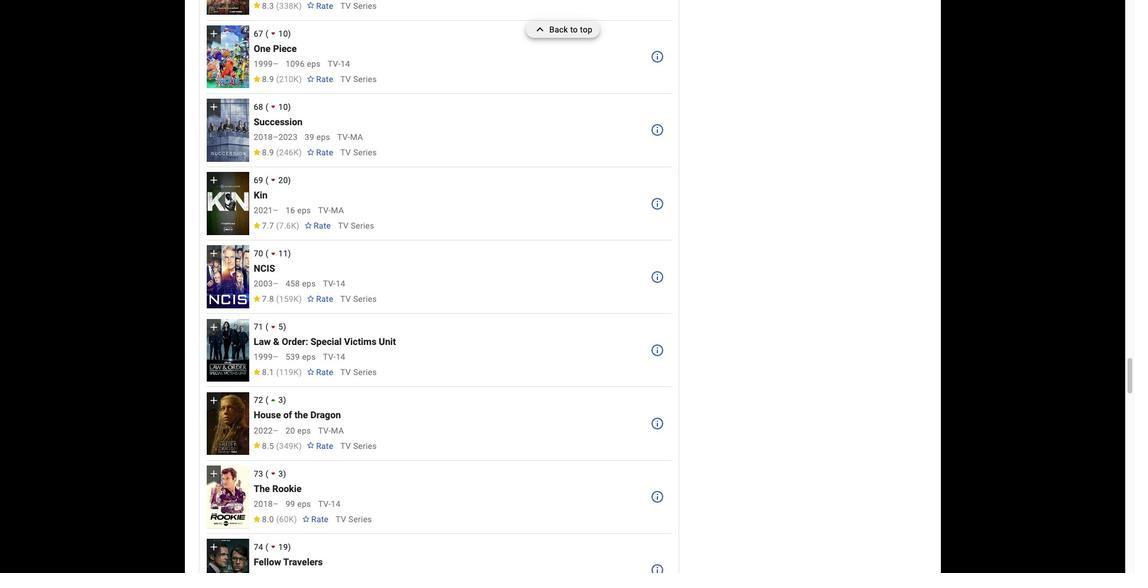Task type: describe. For each thing, give the bounding box(es) containing it.
7.7
[[262, 221, 274, 231]]

8.1
[[262, 368, 274, 377]]

one piece (1999) image
[[207, 25, 249, 88]]

69
[[254, 176, 263, 185]]

moved down 19 in ranking element
[[267, 541, 288, 553]]

add image for law & order: special victims unit
[[208, 321, 220, 333]]

7.6k
[[279, 221, 297, 231]]

imdb rating: 8.3 element
[[253, 1, 302, 10]]

ma for house of the dragon
[[331, 426, 344, 435]]

star inline image for the rookie
[[253, 516, 261, 522]]

70 (
[[254, 249, 269, 258]]

rate for the rookie
[[312, 515, 329, 524]]

eps for ncis
[[302, 279, 316, 289]]

star inline image inside imdb rating: 8.3 element
[[253, 2, 261, 9]]

2003–
[[254, 279, 279, 289]]

tv series for ncis
[[341, 295, 377, 304]]

( for 8.9 ( 210k )
[[276, 74, 279, 84]]

60k
[[279, 515, 294, 524]]

tv for kin
[[338, 221, 349, 231]]

( for 7.7 ( 7.6k )
[[276, 221, 279, 231]]

see more information about kin image
[[651, 197, 665, 211]]

imdb rating: 8.9 element for succession
[[253, 148, 302, 157]]

rate right 338k
[[316, 1, 334, 10]]

68
[[254, 102, 263, 112]]

the rookie
[[254, 483, 302, 495]]

ranking 68 element
[[254, 101, 644, 113]]

star border inline image for dragon
[[307, 442, 315, 449]]

star border inline image for special
[[307, 369, 315, 376]]

tv series for house of the dragon
[[341, 441, 377, 451]]

see more information about house of the dragon image
[[651, 417, 665, 431]]

add image for succession
[[208, 101, 220, 113]]

series for ncis
[[353, 295, 377, 304]]

3 for of
[[279, 396, 283, 405]]

see more information about succession image
[[651, 123, 665, 137]]

imdb rating: 8.5 element
[[253, 441, 302, 451]]

tv for ncis
[[341, 295, 351, 304]]

series for kin
[[351, 221, 375, 231]]

moved down 3 in ranking element
[[267, 468, 283, 480]]

tv-14 for one piece
[[328, 59, 350, 68]]

7.8 ( 159k )
[[262, 295, 302, 304]]

star inline image for one piece
[[253, 75, 261, 82]]

) inside ranking 73 element
[[283, 469, 286, 479]]

law & order: special victims unit
[[254, 336, 396, 348]]

series for house of the dragon
[[353, 441, 377, 451]]

tv-14 for law & order: special victims unit
[[323, 353, 346, 362]]

tv series for kin
[[338, 221, 375, 231]]

imdb rating: 7.8 element
[[253, 295, 302, 304]]

rate button for one piece
[[302, 68, 338, 90]]

2018–2023
[[254, 132, 298, 142]]

moved up 3 in ranking element
[[267, 394, 283, 407]]

star border inline image for one piece
[[307, 75, 315, 82]]

nathan fillion, richard t. jones, eric winter, alyssa diaz, melissa o'neil, and mekia cox in the rookie (2018) image
[[207, 466, 249, 529]]

tv series for law & order: special victims unit
[[341, 368, 377, 377]]

tv series for one piece
[[341, 74, 377, 84]]

group for succession
[[207, 99, 249, 162]]

add image for the rookie
[[208, 468, 220, 480]]

( for 74 (
[[266, 543, 269, 552]]

see more information about one piece image
[[651, 50, 665, 64]]

ranking 70 element
[[254, 247, 644, 260]]

house
[[254, 410, 281, 421]]

ncis
[[254, 263, 275, 274]]

16 eps
[[286, 206, 311, 215]]

rookie
[[272, 483, 302, 495]]

add image for fellow travelers
[[208, 542, 220, 553]]

tv-ma for house of the dragon
[[318, 426, 344, 435]]

group for law & order: special victims unit
[[207, 319, 249, 382]]

539 eps
[[286, 353, 316, 362]]

39 eps
[[305, 132, 330, 142]]

67 (
[[254, 29, 269, 38]]

travelers
[[283, 557, 323, 568]]

group for ncis
[[207, 246, 249, 309]]

8.9 ( 210k )
[[262, 74, 302, 84]]

10 for one piece
[[279, 29, 288, 38]]

imdb rating: 8.9 element for one piece
[[253, 74, 302, 84]]

arrow drop down image for one piece
[[267, 27, 280, 40]]

order:
[[282, 336, 308, 348]]

house of the dragon link
[[254, 410, 341, 421]]

8.9 ( 246k )
[[262, 148, 302, 157]]

rate for succession
[[316, 148, 334, 157]]

add image for kin
[[208, 175, 220, 186]]

20 for 20
[[279, 176, 288, 185]]

ranking 73 element
[[254, 468, 644, 480]]

rate button for succession
[[302, 142, 338, 163]]

( for 8.0 ( 60k )
[[276, 515, 279, 524]]

7.7 ( 7.6k )
[[262, 221, 300, 231]]

mark harmon, maria bello, wilmer valderrama, rocky carroll, david mccallum, sean murray, brian dietzen, emily wickersham, and diona reasonover in ncis (2003) image
[[207, 246, 249, 308]]

73 (
[[254, 469, 269, 479]]

8.0 ( 60k )
[[262, 515, 297, 524]]

law & order: special victims unit (1999) image
[[207, 319, 249, 382]]

11
[[279, 249, 288, 258]]

tv-14 for the rookie
[[318, 499, 341, 509]]

eps for the rookie
[[298, 499, 311, 509]]

2018–
[[254, 499, 279, 509]]

eps for succession
[[317, 132, 330, 142]]

246k
[[279, 148, 299, 157]]

add image for house of the dragon
[[208, 395, 220, 407]]

ma for kin
[[331, 206, 344, 215]]

14 for ncis
[[336, 279, 346, 289]]

arrow drop up image
[[267, 394, 280, 407]]

( for 8.3 ( 338k )
[[276, 1, 279, 10]]

8.3 ( 338k )
[[262, 1, 302, 10]]

succession link
[[254, 116, 303, 128]]

imdb rating: 7.7 element
[[253, 221, 300, 231]]

73
[[254, 469, 263, 479]]

star inline image for succession
[[253, 149, 261, 155]]

) inside ranking 72 'element'
[[283, 396, 286, 405]]

star inline image for ncis
[[253, 296, 261, 302]]

of
[[284, 410, 292, 421]]

tv- for one piece
[[328, 59, 341, 68]]

gillian anderson, aimee lou wood, asa butterfield, kedar williams-stirling, mimi keene, ncuti gatwa, emma mackey, and connor swindells in sex education (2019) image
[[207, 0, 249, 15]]

tv for the rookie
[[336, 515, 346, 524]]

19
[[279, 543, 288, 552]]

group for the rookie
[[207, 466, 249, 529]]

to
[[571, 25, 578, 34]]

law
[[254, 336, 271, 348]]

rate button for kin
[[300, 215, 336, 236]]

eps for law & order: special victims unit
[[302, 353, 316, 362]]

72
[[254, 396, 263, 405]]

rate for kin
[[314, 221, 331, 231]]

fellow travelers
[[254, 557, 323, 568]]

8.9 for one piece
[[262, 74, 274, 84]]

dragon
[[311, 410, 341, 421]]

210k
[[279, 74, 299, 84]]

arrow drop down image for succession
[[267, 101, 280, 113]]

tv-ma for succession
[[338, 132, 363, 142]]

74
[[254, 543, 263, 552]]

14 for law & order: special victims unit
[[336, 353, 346, 362]]

victims
[[344, 336, 377, 348]]

arrow drop down image for ncis
[[267, 247, 280, 260]]

74 (
[[254, 543, 269, 552]]

) inside ranking 69 element
[[288, 176, 291, 185]]

imdb rating: 8.1 element
[[253, 368, 302, 377]]

rate button right 338k
[[302, 0, 338, 16]]

eps for kin
[[298, 206, 311, 215]]

moved down 5 in ranking element
[[267, 321, 283, 333]]

one
[[254, 43, 271, 54]]

tv-ma for kin
[[318, 206, 344, 215]]

rate button for ncis
[[302, 289, 338, 310]]

ma for succession
[[350, 132, 363, 142]]

the
[[254, 483, 270, 495]]

sam keeley in kin (2021) image
[[207, 172, 249, 235]]

ranking 69 element
[[254, 174, 644, 186]]

8.5
[[262, 441, 274, 451]]

ranking 71 element
[[254, 321, 644, 333]]

20 eps
[[286, 426, 311, 435]]

top
[[580, 25, 593, 34]]

back to top
[[550, 25, 593, 34]]

( for 8.5 ( 349k )
[[276, 441, 279, 451]]

tv- for law & order: special victims unit
[[323, 353, 336, 362]]



Task type: locate. For each thing, give the bounding box(es) containing it.
8.0
[[262, 515, 274, 524]]

rate
[[316, 1, 334, 10], [316, 74, 334, 84], [316, 148, 334, 157], [314, 221, 331, 231], [316, 295, 334, 304], [316, 368, 334, 377], [316, 441, 334, 451], [312, 515, 329, 524]]

the rookie link
[[254, 483, 302, 495]]

7 group from the top
[[207, 466, 249, 529]]

2 star border inline image from the top
[[307, 369, 315, 376]]

rate right 159k
[[316, 295, 334, 304]]

( for 8.1 ( 119k )
[[276, 368, 279, 377]]

( for 8.9 ( 246k )
[[276, 148, 279, 157]]

tv
[[341, 1, 351, 10], [341, 74, 351, 84], [341, 148, 351, 157], [338, 221, 349, 231], [341, 295, 351, 304], [341, 368, 351, 377], [341, 441, 351, 451], [336, 515, 346, 524]]

2 group from the top
[[207, 99, 249, 162]]

add image for one piece
[[208, 28, 220, 40]]

tv- right 16 eps
[[318, 206, 331, 215]]

( for 70 (
[[266, 249, 269, 258]]

rate button right 349k in the bottom of the page
[[302, 435, 338, 457]]

tv- right 1096 eps
[[328, 59, 341, 68]]

2 10 from the top
[[279, 102, 288, 112]]

add image left 74
[[208, 542, 220, 553]]

3 arrow drop down image from the top
[[267, 247, 280, 260]]

star border inline image for the rookie
[[302, 516, 310, 522]]

tv-14 right 1096 eps
[[328, 59, 350, 68]]

kin
[[254, 190, 268, 201]]

( inside ranking 73 element
[[266, 469, 269, 479]]

imdb rating: 8.9 element
[[253, 74, 302, 84], [253, 148, 302, 157]]

539
[[286, 353, 300, 362]]

( right 74
[[266, 543, 269, 552]]

458 eps
[[286, 279, 316, 289]]

1 add image from the top
[[208, 101, 220, 113]]

14 for one piece
[[341, 59, 350, 68]]

0 vertical spatial ma
[[350, 132, 363, 142]]

rate button right the 246k
[[302, 142, 338, 163]]

ncis link
[[254, 263, 275, 274]]

14 right 99 eps
[[331, 499, 341, 509]]

star inline image inside the imdb rating: 8.5 element
[[253, 442, 261, 449]]

( right 71
[[266, 322, 269, 332]]

star inline image left 8.3
[[253, 2, 261, 9]]

0 vertical spatial imdb rating: 8.9 element
[[253, 74, 302, 84]]

( for 72 (
[[266, 396, 269, 405]]

rate button right the 60k
[[297, 509, 334, 530]]

eps down the
[[298, 426, 311, 435]]

1999– down one
[[254, 59, 279, 68]]

5 add image from the top
[[208, 468, 220, 480]]

imdb rating: 8.0 element
[[253, 515, 297, 524]]

1096
[[286, 59, 305, 68]]

star inline image inside imdb rating: 8.0 element
[[253, 516, 261, 522]]

338k
[[279, 1, 299, 10]]

ranking 67 element
[[254, 27, 644, 40]]

star border inline image for ncis
[[307, 296, 315, 302]]

group left ncis link
[[207, 246, 249, 309]]

14
[[341, 59, 350, 68], [336, 279, 346, 289], [336, 353, 346, 362], [331, 499, 341, 509]]

group left kin link
[[207, 172, 249, 235]]

star inline image left 8.5
[[253, 442, 261, 449]]

1 vertical spatial 10
[[279, 102, 288, 112]]

( inside ranking 72 'element'
[[266, 396, 269, 405]]

2 vertical spatial arrow drop down image
[[267, 541, 280, 553]]

5
[[279, 322, 283, 332]]

10 inside ranking 68 element
[[279, 102, 288, 112]]

star inline image left 7.7
[[253, 222, 261, 229]]

star inline image inside imdb rating: 8.1 "element"
[[253, 369, 261, 376]]

star border inline image for succession
[[307, 149, 315, 155]]

) inside ranking 68 element
[[288, 102, 291, 112]]

1 vertical spatial tv-ma
[[318, 206, 344, 215]]

2 add image from the top
[[208, 175, 220, 186]]

arrow drop down image for law & order: special victims unit
[[267, 321, 280, 333]]

tv series
[[341, 1, 377, 10], [341, 74, 377, 84], [341, 148, 377, 157], [338, 221, 375, 231], [341, 295, 377, 304], [341, 368, 377, 377], [341, 441, 377, 451], [336, 515, 372, 524]]

1999– for one
[[254, 59, 279, 68]]

( right 67
[[266, 29, 269, 38]]

rate button
[[302, 0, 338, 16], [302, 68, 338, 90], [302, 142, 338, 163], [300, 215, 336, 236], [302, 289, 338, 310], [302, 362, 338, 383], [302, 435, 338, 457], [297, 509, 334, 530]]

159k
[[279, 295, 299, 304]]

) inside ranking 74 element
[[288, 543, 291, 552]]

1999– for law
[[254, 353, 279, 362]]

tv right 338k
[[341, 1, 351, 10]]

arrow drop down image right 68
[[267, 101, 280, 113]]

0 vertical spatial 10
[[279, 29, 288, 38]]

1 moved down 10 in ranking element from the top
[[267, 27, 288, 40]]

) inside ranking 67 element
[[288, 29, 291, 38]]

star border inline image down 99 eps
[[302, 516, 310, 522]]

arrow drop down image for fellow travelers
[[267, 541, 280, 553]]

( right 8.0 on the left bottom of page
[[276, 515, 279, 524]]

71 (
[[254, 322, 269, 332]]

0 vertical spatial 20
[[279, 176, 288, 185]]

tv- for ncis
[[323, 279, 336, 289]]

10 up succession on the top left of page
[[279, 102, 288, 112]]

( right the 70
[[266, 249, 269, 258]]

the
[[295, 410, 308, 421]]

3 add image from the top
[[208, 542, 220, 553]]

3 star border inline image from the top
[[307, 442, 315, 449]]

eps right 539
[[302, 353, 316, 362]]

rate button for law & order: special victims unit
[[302, 362, 338, 383]]

emma d'arcy in house of the dragon (2022) image
[[207, 392, 249, 455]]

2 add image from the top
[[208, 248, 220, 260]]

2 3 from the top
[[279, 469, 283, 479]]

0 vertical spatial tv-ma
[[338, 132, 363, 142]]

star inline image left 8.0 on the left bottom of page
[[253, 516, 261, 522]]

rate button down "law & order: special victims unit" link
[[302, 362, 338, 383]]

1 vertical spatial 20
[[286, 426, 295, 435]]

( inside ranking 69 element
[[266, 176, 269, 185]]

8.9 for succession
[[262, 148, 274, 157]]

tv right 7.6k
[[338, 221, 349, 231]]

star inline image
[[253, 75, 261, 82], [253, 149, 261, 155], [253, 369, 261, 376], [253, 442, 261, 449], [253, 516, 261, 522]]

8.9 left 210k
[[262, 74, 274, 84]]

eps right 99 on the left bottom of the page
[[298, 499, 311, 509]]

( inside ranking 67 element
[[266, 29, 269, 38]]

70
[[254, 249, 263, 258]]

( down one piece 'link'
[[276, 74, 279, 84]]

1 1999– from the top
[[254, 59, 279, 68]]

tv- right 99 eps
[[318, 499, 331, 509]]

( inside ranking 74 element
[[266, 543, 269, 552]]

tv right the 60k
[[336, 515, 346, 524]]

eps for house of the dragon
[[298, 426, 311, 435]]

star border inline image down 20 eps
[[307, 442, 315, 449]]

20 inside ranking 69 element
[[279, 176, 288, 185]]

0 vertical spatial add image
[[208, 28, 220, 40]]

rate button for the rookie
[[297, 509, 334, 530]]

1 vertical spatial 1999–
[[254, 353, 279, 362]]

1999– up the '8.1'
[[254, 353, 279, 362]]

2 1999– from the top
[[254, 353, 279, 362]]

star inline image inside "imdb rating: 7.8" element
[[253, 296, 261, 302]]

39
[[305, 132, 315, 142]]

20 down of
[[286, 426, 295, 435]]

rate right the 60k
[[312, 515, 329, 524]]

tv-ma down dragon
[[318, 426, 344, 435]]

moved down 10 in ranking element for succession
[[267, 101, 288, 113]]

14 right 458 eps
[[336, 279, 346, 289]]

68 (
[[254, 102, 269, 112]]

( right 69
[[266, 176, 269, 185]]

add image left 68
[[208, 101, 220, 113]]

20 right 69 (
[[279, 176, 288, 185]]

tv-ma right 16 eps
[[318, 206, 344, 215]]

ranking 74 element
[[254, 541, 644, 553]]

moved down 20 in ranking element
[[267, 174, 288, 186]]

star border inline image
[[307, 2, 315, 9], [307, 369, 315, 376], [307, 442, 315, 449]]

1 star inline image from the top
[[253, 2, 261, 9]]

69 (
[[254, 176, 269, 185]]

ranking 72 element
[[254, 394, 644, 407]]

349k
[[279, 441, 299, 451]]

8.9 down 2018–2023
[[262, 148, 274, 157]]

16
[[286, 206, 295, 215]]

( for 68 (
[[266, 102, 269, 112]]

( for 7.8 ( 159k )
[[276, 295, 279, 304]]

1 imdb rating: 8.9 element from the top
[[253, 74, 302, 84]]

group left one
[[207, 25, 249, 88]]

( right 7.7
[[276, 221, 279, 231]]

eps right 458
[[302, 279, 316, 289]]

&
[[273, 336, 280, 348]]

ma
[[350, 132, 363, 142], [331, 206, 344, 215], [331, 426, 344, 435]]

20 for 20 eps
[[286, 426, 295, 435]]

rate for house of the dragon
[[316, 441, 334, 451]]

119k
[[279, 368, 299, 377]]

add image left 71
[[208, 321, 220, 333]]

rate for law & order: special victims unit
[[316, 368, 334, 377]]

tv for house of the dragon
[[341, 441, 351, 451]]

moved down 11 in ranking element
[[267, 247, 288, 260]]

rate button right 210k
[[302, 68, 338, 90]]

see more information about fellow travelers image
[[651, 564, 665, 573]]

rate down 1096 eps
[[316, 74, 334, 84]]

3 right 72 (
[[279, 396, 283, 405]]

tv down victims
[[341, 368, 351, 377]]

back to top button
[[526, 21, 600, 38]]

star inline image inside imdb rating: 7.7 element
[[253, 222, 261, 229]]

kin link
[[254, 190, 268, 201]]

( right 7.8
[[276, 295, 279, 304]]

) inside ranking 71 element
[[283, 322, 286, 332]]

moved down 10 in ranking element for one piece
[[267, 27, 288, 40]]

add image for ncis
[[208, 248, 220, 260]]

star inline image for house of the dragon
[[253, 442, 261, 449]]

expand less image
[[533, 21, 550, 38]]

back
[[550, 25, 568, 34]]

arrow drop down image for the rookie
[[267, 468, 280, 480]]

7.8
[[262, 295, 274, 304]]

1 vertical spatial ma
[[331, 206, 344, 215]]

add image down gillian anderson, aimee lou wood, asa butterfield, kedar williams-stirling, mimi keene, ncuti gatwa, emma mackey, and connor swindells in sex education (2019) 'image'
[[208, 28, 220, 40]]

3 group from the top
[[207, 172, 249, 235]]

tv- for kin
[[318, 206, 331, 215]]

3
[[279, 396, 283, 405], [279, 469, 283, 479]]

458
[[286, 279, 300, 289]]

1 vertical spatial imdb rating: 8.9 element
[[253, 148, 302, 157]]

14 right 1096 eps
[[341, 59, 350, 68]]

add image left the 70
[[208, 248, 220, 260]]

group for kin
[[207, 172, 249, 235]]

kieran culkin, alan ruck, brian cox, matthew macfadyen, jeremy strong, nicholas braun, and sarah snook in succession (2018) image
[[207, 99, 249, 162]]

10
[[279, 29, 288, 38], [279, 102, 288, 112]]

6 group from the top
[[207, 392, 249, 455]]

special
[[311, 336, 342, 348]]

( right 73
[[266, 469, 269, 479]]

1 vertical spatial moved down 10 in ranking element
[[267, 101, 288, 113]]

1 group from the top
[[207, 25, 249, 88]]

2 vertical spatial tv-ma
[[318, 426, 344, 435]]

2 star inline image from the top
[[253, 149, 261, 155]]

rate button right 7.6k
[[300, 215, 336, 236]]

0 vertical spatial star inline image
[[253, 2, 261, 9]]

99 eps
[[286, 499, 311, 509]]

2 vertical spatial star inline image
[[253, 296, 261, 302]]

3 star inline image from the top
[[253, 296, 261, 302]]

8.3
[[262, 1, 274, 10]]

1 vertical spatial star border inline image
[[307, 369, 315, 376]]

arrow drop down image
[[267, 27, 280, 40], [267, 174, 280, 186], [267, 247, 280, 260], [267, 468, 280, 480]]

10 inside ranking 67 element
[[279, 29, 288, 38]]

series for one piece
[[353, 74, 377, 84]]

1 arrow drop down image from the top
[[267, 101, 280, 113]]

tv for succession
[[341, 148, 351, 157]]

tv for one piece
[[341, 74, 351, 84]]

0 vertical spatial 3
[[279, 396, 283, 405]]

( right the '8.1'
[[276, 368, 279, 377]]

group for fellow travelers
[[207, 539, 249, 573]]

ma down dragon
[[331, 426, 344, 435]]

eps right 39
[[317, 132, 330, 142]]

arrow drop down image right the 70
[[267, 247, 280, 260]]

( inside ranking 70 element
[[266, 249, 269, 258]]

star border inline image down 39
[[307, 149, 315, 155]]

2 moved down 10 in ranking element from the top
[[267, 101, 288, 113]]

8.5 ( 349k )
[[262, 441, 302, 451]]

( right 72
[[266, 396, 269, 405]]

2021–
[[254, 206, 279, 215]]

4 group from the top
[[207, 246, 249, 309]]

2 vertical spatial ma
[[331, 426, 344, 435]]

arrow drop down image for kin
[[267, 174, 280, 186]]

fellow
[[254, 557, 281, 568]]

group left 72
[[207, 392, 249, 455]]

arrow drop down image
[[267, 101, 280, 113], [267, 321, 280, 333], [267, 541, 280, 553]]

group
[[207, 25, 249, 88], [207, 99, 249, 162], [207, 172, 249, 235], [207, 246, 249, 309], [207, 319, 249, 382], [207, 392, 249, 455], [207, 466, 249, 529], [207, 539, 249, 573]]

one piece link
[[254, 43, 297, 54]]

succession
[[254, 116, 303, 128]]

tv right the 246k
[[341, 148, 351, 157]]

0 vertical spatial 1999–
[[254, 59, 279, 68]]

( down 2018–2023
[[276, 148, 279, 157]]

3 star inline image from the top
[[253, 369, 261, 376]]

1 arrow drop down image from the top
[[267, 27, 280, 40]]

star border inline image right 338k
[[307, 2, 315, 9]]

group for one piece
[[207, 25, 249, 88]]

tv-14
[[328, 59, 350, 68], [323, 279, 346, 289], [323, 353, 346, 362], [318, 499, 341, 509]]

tv- down dragon
[[318, 426, 331, 435]]

tv up victims
[[341, 295, 351, 304]]

tv for law & order: special victims unit
[[341, 368, 351, 377]]

star inline image left 7.8
[[253, 296, 261, 302]]

tv series for the rookie
[[336, 515, 372, 524]]

series for succession
[[353, 148, 377, 157]]

tv-
[[328, 59, 341, 68], [338, 132, 350, 142], [318, 206, 331, 215], [323, 279, 336, 289], [323, 353, 336, 362], [318, 426, 331, 435], [318, 499, 331, 509]]

0 vertical spatial arrow drop down image
[[267, 101, 280, 113]]

( right 8.5
[[276, 441, 279, 451]]

3 add image from the top
[[208, 321, 220, 333]]

1096 eps
[[286, 59, 321, 68]]

star border inline image
[[307, 75, 315, 82], [307, 149, 315, 155], [304, 222, 313, 229], [307, 296, 315, 302], [302, 516, 310, 522]]

tv series for succession
[[341, 148, 377, 157]]

star inline image left the '8.1'
[[253, 369, 261, 376]]

3 inside ranking 72 'element'
[[279, 396, 283, 405]]

1 vertical spatial add image
[[208, 175, 220, 186]]

see more information about ncis image
[[651, 270, 665, 284]]

tv-ma right 39 eps
[[338, 132, 363, 142]]

tv-ma
[[338, 132, 363, 142], [318, 206, 344, 215], [318, 426, 344, 435]]

moved down 10 in ranking element up succession on the top left of page
[[267, 101, 288, 113]]

1 3 from the top
[[279, 396, 283, 405]]

group left 68
[[207, 99, 249, 162]]

add image
[[208, 28, 220, 40], [208, 175, 220, 186], [208, 542, 220, 553]]

group left the
[[207, 466, 249, 529]]

eps right 1096
[[307, 59, 321, 68]]

1 vertical spatial 8.9
[[262, 148, 274, 157]]

2 arrow drop down image from the top
[[267, 321, 280, 333]]

star inline image down 2018–2023
[[253, 149, 261, 155]]

4 star inline image from the top
[[253, 442, 261, 449]]

imdb rating: 8.9 element down 2018–2023
[[253, 148, 302, 157]]

add image left 73
[[208, 468, 220, 480]]

72 (
[[254, 396, 269, 405]]

house of the dragon
[[254, 410, 341, 421]]

group left law
[[207, 319, 249, 382]]

2 8.9 from the top
[[262, 148, 274, 157]]

1 star inline image from the top
[[253, 75, 261, 82]]

1 add image from the top
[[208, 28, 220, 40]]

tv right 210k
[[341, 74, 351, 84]]

tv-14 down special
[[323, 353, 346, 362]]

series for the rookie
[[349, 515, 372, 524]]

star border inline image for kin
[[304, 222, 313, 229]]

star inline image left 8.9 ( 210k )
[[253, 75, 261, 82]]

tv-14 for ncis
[[323, 279, 346, 289]]

3 for rookie
[[279, 469, 283, 479]]

moved down 10 in ranking element
[[267, 27, 288, 40], [267, 101, 288, 113]]

jonathan bailey and matt bomer in fellow travelers (2023) image
[[207, 539, 249, 573]]

arrow drop down image right 71
[[267, 321, 280, 333]]

rate button for house of the dragon
[[302, 435, 338, 457]]

unit
[[379, 336, 396, 348]]

67
[[254, 29, 263, 38]]

2022–
[[254, 426, 279, 435]]

1 10 from the top
[[279, 29, 288, 38]]

( inside ranking 68 element
[[266, 102, 269, 112]]

3 up the rookie
[[279, 469, 283, 479]]

2 arrow drop down image from the top
[[267, 174, 280, 186]]

1 8.9 from the top
[[262, 74, 274, 84]]

star inline image
[[253, 2, 261, 9], [253, 222, 261, 229], [253, 296, 261, 302]]

0 vertical spatial 8.9
[[262, 74, 274, 84]]

ma right 16 eps
[[331, 206, 344, 215]]

star border inline image down 458 eps
[[307, 296, 315, 302]]

2 vertical spatial add image
[[208, 542, 220, 553]]

(
[[276, 1, 279, 10], [266, 29, 269, 38], [276, 74, 279, 84], [266, 102, 269, 112], [276, 148, 279, 157], [266, 176, 269, 185], [276, 221, 279, 231], [266, 249, 269, 258], [276, 295, 279, 304], [266, 322, 269, 332], [276, 368, 279, 377], [266, 396, 269, 405], [276, 441, 279, 451], [266, 469, 269, 479], [276, 515, 279, 524], [266, 543, 269, 552]]

3 arrow drop down image from the top
[[267, 541, 280, 553]]

moved down 10 in ranking element up one piece
[[267, 27, 288, 40]]

star inline image for kin
[[253, 222, 261, 229]]

71
[[254, 322, 263, 332]]

add image left 69
[[208, 175, 220, 186]]

1 vertical spatial 3
[[279, 469, 283, 479]]

( for 71 (
[[266, 322, 269, 332]]

fellow travelers link
[[254, 557, 323, 568]]

0 vertical spatial star border inline image
[[307, 2, 315, 9]]

10 for succession
[[279, 102, 288, 112]]

rate for one piece
[[316, 74, 334, 84]]

14 down special
[[336, 353, 346, 362]]

( for 67 (
[[266, 29, 269, 38]]

star border inline image down 1096 eps
[[307, 75, 315, 82]]

rate for ncis
[[316, 295, 334, 304]]

4 arrow drop down image from the top
[[267, 468, 280, 480]]

8.9
[[262, 74, 274, 84], [262, 148, 274, 157]]

piece
[[273, 43, 297, 54]]

2 star inline image from the top
[[253, 222, 261, 229]]

2 vertical spatial star border inline image
[[307, 442, 315, 449]]

law & order: special victims unit link
[[254, 336, 396, 348]]

tv- down special
[[323, 353, 336, 362]]

arrow drop down image right 67
[[267, 27, 280, 40]]

one piece
[[254, 43, 297, 54]]

8.1 ( 119k )
[[262, 368, 302, 377]]

5 group from the top
[[207, 319, 249, 382]]

tv-14 right 99 eps
[[318, 499, 341, 509]]

add image
[[208, 101, 220, 113], [208, 248, 220, 260], [208, 321, 220, 333], [208, 395, 220, 407], [208, 468, 220, 480]]

20
[[279, 176, 288, 185], [286, 426, 295, 435]]

99
[[286, 499, 295, 509]]

14 for the rookie
[[331, 499, 341, 509]]

4 add image from the top
[[208, 395, 220, 407]]

tv- right 458 eps
[[323, 279, 336, 289]]

series for law & order: special victims unit
[[353, 368, 377, 377]]

5 star inline image from the top
[[253, 516, 261, 522]]

0 vertical spatial moved down 10 in ranking element
[[267, 27, 288, 40]]

1 vertical spatial arrow drop down image
[[267, 321, 280, 333]]

8 group from the top
[[207, 539, 249, 573]]

see more information about law & order: special victims unit image
[[651, 343, 665, 358]]

) inside ranking 70 element
[[288, 249, 291, 258]]

see more information about the rookie image
[[651, 490, 665, 504]]

1 vertical spatial star inline image
[[253, 222, 261, 229]]

2 imdb rating: 8.9 element from the top
[[253, 148, 302, 157]]

( inside ranking 71 element
[[266, 322, 269, 332]]

group for house of the dragon
[[207, 392, 249, 455]]

tv down dragon
[[341, 441, 351, 451]]

1 star border inline image from the top
[[307, 2, 315, 9]]

tv- for house of the dragon
[[318, 426, 331, 435]]

( for 73 (
[[266, 469, 269, 479]]



Task type: vqa. For each thing, say whether or not it's contained in the screenshot.
More icon for sixth star inline icon from the top
no



